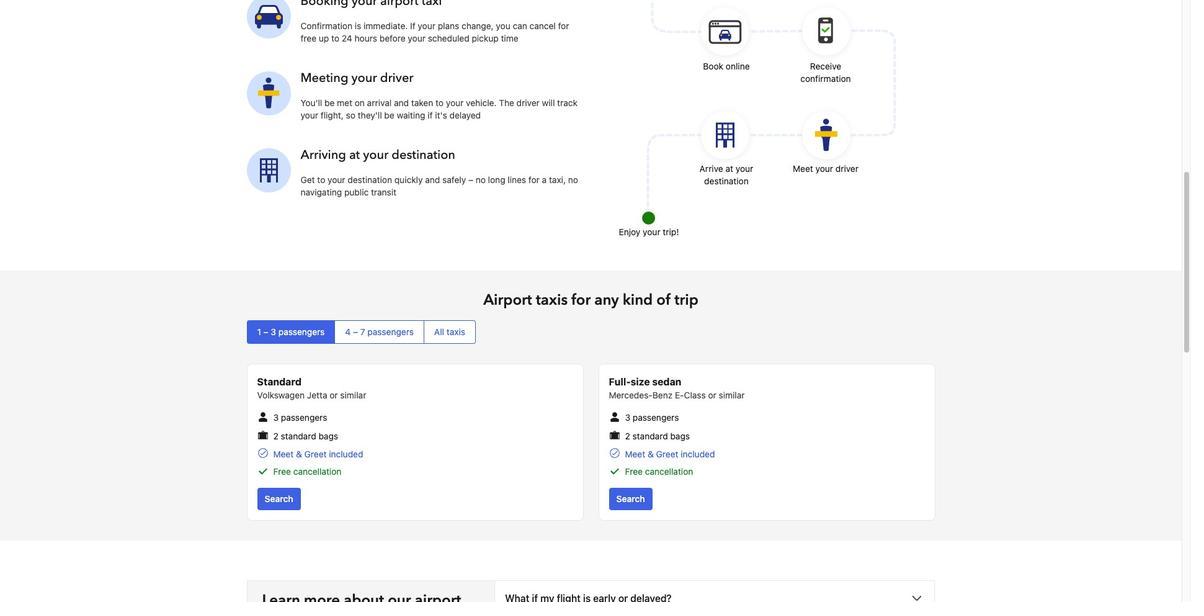 Task type: locate. For each thing, give the bounding box(es) containing it.
free for size
[[625, 466, 643, 477]]

e-
[[675, 390, 684, 401]]

your
[[418, 21, 436, 31], [408, 33, 426, 44], [352, 70, 377, 87], [446, 98, 464, 108], [301, 110, 318, 121], [363, 147, 389, 164], [736, 164, 754, 174], [816, 164, 834, 174], [328, 175, 346, 185], [643, 227, 661, 237]]

it's
[[435, 110, 447, 121]]

1 horizontal spatial 2
[[625, 431, 631, 441]]

1 no from the left
[[476, 175, 486, 185]]

similar inside full-size sedan mercedes-benz e-class or similar
[[719, 390, 745, 401]]

sedan
[[653, 376, 682, 388]]

1 3 passengers from the left
[[273, 412, 327, 423]]

at
[[349, 147, 360, 164], [726, 164, 734, 174]]

2 standard from the left
[[633, 431, 668, 441]]

receive confirmation
[[801, 61, 852, 84]]

similar right jetta
[[340, 390, 367, 401]]

2 or from the left
[[709, 390, 717, 401]]

no right taxi,
[[568, 175, 579, 185]]

2 search button from the left
[[609, 488, 653, 510]]

the
[[499, 98, 515, 108]]

1 horizontal spatial 2 standard bags
[[625, 431, 690, 441]]

– right safely
[[469, 175, 474, 185]]

– right 1
[[264, 327, 269, 337]]

vehicle.
[[466, 98, 497, 108]]

1 or from the left
[[330, 390, 338, 401]]

1 horizontal spatial search
[[617, 494, 645, 504]]

and inside "you'll be met on arrival and taken to your vehicle. the driver will track your flight, so they'll be waiting if it's delayed"
[[394, 98, 409, 108]]

0 horizontal spatial &
[[296, 449, 302, 459]]

destination up quickly
[[392, 147, 456, 164]]

1 horizontal spatial driver
[[517, 98, 540, 108]]

1 horizontal spatial meet
[[625, 449, 646, 459]]

at inside arrive at your destination
[[726, 164, 734, 174]]

passengers right 1
[[279, 327, 325, 337]]

included for sedan
[[681, 449, 715, 459]]

similar inside standard volkswagen jetta or similar
[[340, 390, 367, 401]]

search
[[265, 494, 293, 504], [617, 494, 645, 504]]

0 horizontal spatial taxis
[[447, 327, 466, 337]]

meet & greet included for jetta
[[273, 449, 363, 459]]

0 vertical spatial to
[[332, 33, 340, 44]]

taxi,
[[549, 175, 566, 185]]

0 horizontal spatial cancellation
[[294, 466, 342, 477]]

2 meet & greet included from the left
[[625, 449, 715, 459]]

3 down mercedes- at the bottom of the page
[[625, 412, 631, 423]]

1 meet & greet included from the left
[[273, 449, 363, 459]]

2
[[273, 431, 279, 441], [625, 431, 631, 441]]

0 horizontal spatial to
[[317, 175, 325, 185]]

destination inside get to your destination quickly and safely – no long lines for a taxi, no navigating public transit
[[348, 175, 392, 185]]

3 for standard
[[273, 412, 279, 423]]

3 passengers for size
[[625, 412, 679, 423]]

0 horizontal spatial at
[[349, 147, 360, 164]]

2 down the 'volkswagen'
[[273, 431, 279, 441]]

standard for size
[[633, 431, 668, 441]]

similar right class
[[719, 390, 745, 401]]

your inside get to your destination quickly and safely – no long lines for a taxi, no navigating public transit
[[328, 175, 346, 185]]

2 horizontal spatial for
[[572, 290, 591, 311]]

destination down "arrive"
[[705, 176, 749, 187]]

0 horizontal spatial search button
[[257, 488, 301, 510]]

1 & from the left
[[296, 449, 302, 459]]

1 horizontal spatial to
[[332, 33, 340, 44]]

0 vertical spatial and
[[394, 98, 409, 108]]

be up flight,
[[325, 98, 335, 108]]

booking airport taxi image for you'll be met on arrival and taken to your vehicle. the driver will track your flight, so they'll be waiting if it's delayed
[[247, 71, 291, 115]]

arrive at your destination
[[700, 164, 754, 187]]

free cancellation
[[273, 466, 342, 477], [625, 466, 694, 477]]

0 horizontal spatial –
[[264, 327, 269, 337]]

you'll
[[301, 98, 322, 108]]

2 horizontal spatial driver
[[836, 164, 859, 174]]

to inside "you'll be met on arrival and taken to your vehicle. the driver will track your flight, so they'll be waiting if it's delayed"
[[436, 98, 444, 108]]

1 2 from the left
[[273, 431, 279, 441]]

taxis right all
[[447, 327, 466, 337]]

& down the 'volkswagen'
[[296, 449, 302, 459]]

arrival
[[367, 98, 392, 108]]

cancel
[[530, 21, 556, 31]]

get
[[301, 175, 315, 185]]

for right cancel
[[558, 21, 570, 31]]

to inside confirmation is immediate. if your plans change, you can cancel for free up to 24 hours before your scheduled pickup time
[[332, 33, 340, 44]]

0 horizontal spatial 3 passengers
[[273, 412, 327, 423]]

2 2 from the left
[[625, 431, 631, 441]]

3 passengers
[[273, 412, 327, 423], [625, 412, 679, 423]]

1 horizontal spatial included
[[681, 449, 715, 459]]

0 horizontal spatial bags
[[319, 431, 338, 441]]

3 down the 'volkswagen'
[[273, 412, 279, 423]]

confirmation
[[301, 21, 353, 31]]

1 similar from the left
[[340, 390, 367, 401]]

2 horizontal spatial to
[[436, 98, 444, 108]]

0 horizontal spatial included
[[329, 449, 363, 459]]

or right jetta
[[330, 390, 338, 401]]

0 horizontal spatial 2
[[273, 431, 279, 441]]

1 horizontal spatial or
[[709, 390, 717, 401]]

2 vertical spatial driver
[[836, 164, 859, 174]]

search for volkswagen
[[265, 494, 293, 504]]

2 & from the left
[[648, 449, 654, 459]]

long
[[488, 175, 506, 185]]

2 down mercedes- at the bottom of the page
[[625, 431, 631, 441]]

meet & greet included down jetta
[[273, 449, 363, 459]]

mercedes-
[[609, 390, 653, 401]]

2 included from the left
[[681, 449, 715, 459]]

greet
[[305, 449, 327, 459], [657, 449, 679, 459]]

– left 7 at the bottom left of page
[[353, 327, 358, 337]]

0 horizontal spatial driver
[[380, 70, 414, 87]]

1 horizontal spatial search button
[[609, 488, 653, 510]]

0 vertical spatial for
[[558, 21, 570, 31]]

0 horizontal spatial free
[[273, 466, 291, 477]]

meet
[[793, 164, 814, 174], [273, 449, 294, 459], [625, 449, 646, 459]]

delayed
[[450, 110, 481, 121]]

1 horizontal spatial at
[[726, 164, 734, 174]]

no
[[476, 175, 486, 185], [568, 175, 579, 185]]

taxis for all
[[447, 327, 466, 337]]

bags down e-
[[671, 431, 690, 441]]

1 vertical spatial to
[[436, 98, 444, 108]]

1 horizontal spatial taxis
[[536, 290, 568, 311]]

bags down jetta
[[319, 431, 338, 441]]

receive
[[811, 61, 842, 72]]

2 vertical spatial to
[[317, 175, 325, 185]]

1 horizontal spatial and
[[425, 175, 440, 185]]

1 horizontal spatial &
[[648, 449, 654, 459]]

for left any
[[572, 290, 591, 311]]

1 bags from the left
[[319, 431, 338, 441]]

arriving at your destination
[[301, 147, 456, 164]]

destination for arrive at your destination
[[705, 176, 749, 187]]

and up waiting
[[394, 98, 409, 108]]

1 vertical spatial taxis
[[447, 327, 466, 337]]

1 horizontal spatial free cancellation
[[625, 466, 694, 477]]

0 horizontal spatial and
[[394, 98, 409, 108]]

1 horizontal spatial similar
[[719, 390, 745, 401]]

be
[[325, 98, 335, 108], [385, 110, 395, 121]]

or right class
[[709, 390, 717, 401]]

you
[[496, 21, 511, 31]]

1 horizontal spatial 3 passengers
[[625, 412, 679, 423]]

2 2 standard bags from the left
[[625, 431, 690, 441]]

0 horizontal spatial 2 standard bags
[[273, 431, 338, 441]]

flight,
[[321, 110, 344, 121]]

similar
[[340, 390, 367, 401], [719, 390, 745, 401]]

0 horizontal spatial meet & greet included
[[273, 449, 363, 459]]

2 bags from the left
[[671, 431, 690, 441]]

standard
[[281, 431, 316, 441], [633, 431, 668, 441]]

confirmation
[[801, 74, 852, 84]]

jetta
[[307, 390, 327, 401]]

0 horizontal spatial greet
[[305, 449, 327, 459]]

2 search from the left
[[617, 494, 645, 504]]

standard down the 'volkswagen'
[[281, 431, 316, 441]]

1 horizontal spatial cancellation
[[645, 466, 694, 477]]

2 standard bags down jetta
[[273, 431, 338, 441]]

taxis right airport
[[536, 290, 568, 311]]

free
[[273, 466, 291, 477], [625, 466, 643, 477]]

get to your destination quickly and safely – no long lines for a taxi, no navigating public transit
[[301, 175, 579, 198]]

3
[[271, 327, 276, 337], [273, 412, 279, 423], [625, 412, 631, 423]]

1 horizontal spatial –
[[353, 327, 358, 337]]

2 standard bags down benz at the bottom right of page
[[625, 431, 690, 441]]

1 horizontal spatial for
[[558, 21, 570, 31]]

3 passengers for volkswagen
[[273, 412, 327, 423]]

to up it's at top left
[[436, 98, 444, 108]]

all taxis
[[435, 327, 466, 337]]

0 horizontal spatial search
[[265, 494, 293, 504]]

cancellation
[[294, 466, 342, 477], [645, 466, 694, 477]]

2 cancellation from the left
[[645, 466, 694, 477]]

0 vertical spatial be
[[325, 98, 335, 108]]

class
[[684, 390, 706, 401]]

no left long
[[476, 175, 486, 185]]

7
[[361, 327, 365, 337]]

destination for get to your destination quickly and safely – no long lines for a taxi, no navigating public transit
[[348, 175, 392, 185]]

free cancellation for jetta
[[273, 466, 342, 477]]

so
[[346, 110, 356, 121]]

confirmation is immediate. if your plans change, you can cancel for free up to 24 hours before your scheduled pickup time
[[301, 21, 570, 44]]

1 greet from the left
[[305, 449, 327, 459]]

–
[[469, 175, 474, 185], [264, 327, 269, 337], [353, 327, 358, 337]]

meet for full-
[[625, 449, 646, 459]]

be down arrival at the top left
[[385, 110, 395, 121]]

2 no from the left
[[568, 175, 579, 185]]

greet down benz at the bottom right of page
[[657, 449, 679, 459]]

included
[[329, 449, 363, 459], [681, 449, 715, 459]]

can
[[513, 21, 528, 31]]

2 similar from the left
[[719, 390, 745, 401]]

meet & greet included
[[273, 449, 363, 459], [625, 449, 715, 459]]

1 included from the left
[[329, 449, 363, 459]]

0 horizontal spatial free cancellation
[[273, 466, 342, 477]]

& for size
[[648, 449, 654, 459]]

met
[[337, 98, 353, 108]]

1 search button from the left
[[257, 488, 301, 510]]

your inside arrive at your destination
[[736, 164, 754, 174]]

2 greet from the left
[[657, 449, 679, 459]]

destination up public
[[348, 175, 392, 185]]

2 free from the left
[[625, 466, 643, 477]]

0 horizontal spatial no
[[476, 175, 486, 185]]

for left a
[[529, 175, 540, 185]]

3 for full-
[[625, 412, 631, 423]]

24
[[342, 33, 352, 44]]

1 vertical spatial be
[[385, 110, 395, 121]]

driver for meet your driver
[[836, 164, 859, 174]]

1 vertical spatial for
[[529, 175, 540, 185]]

0 horizontal spatial for
[[529, 175, 540, 185]]

3 right 1
[[271, 327, 276, 337]]

0 vertical spatial taxis
[[536, 290, 568, 311]]

3 passengers down benz at the bottom right of page
[[625, 412, 679, 423]]

destination
[[392, 147, 456, 164], [348, 175, 392, 185], [705, 176, 749, 187]]

2 horizontal spatial meet
[[793, 164, 814, 174]]

booking airport taxi image for get to your destination quickly and safely – no long lines for a taxi, no navigating public transit
[[247, 148, 291, 192]]

at right "arrive"
[[726, 164, 734, 174]]

trip!
[[663, 227, 679, 237]]

arriving
[[301, 147, 346, 164]]

&
[[296, 449, 302, 459], [648, 449, 654, 459]]

2 horizontal spatial –
[[469, 175, 474, 185]]

0 vertical spatial driver
[[380, 70, 414, 87]]

will
[[542, 98, 555, 108]]

at for arriving
[[349, 147, 360, 164]]

to
[[332, 33, 340, 44], [436, 98, 444, 108], [317, 175, 325, 185]]

1 2 standard bags from the left
[[273, 431, 338, 441]]

or
[[330, 390, 338, 401], [709, 390, 717, 401]]

1 free cancellation from the left
[[273, 466, 342, 477]]

navigating
[[301, 187, 342, 198]]

1 horizontal spatial no
[[568, 175, 579, 185]]

1 free from the left
[[273, 466, 291, 477]]

to right 'up'
[[332, 33, 340, 44]]

& down benz at the bottom right of page
[[648, 449, 654, 459]]

volkswagen
[[257, 390, 305, 401]]

enjoy
[[619, 227, 641, 237]]

all
[[435, 327, 444, 337]]

online
[[726, 61, 750, 72]]

and inside get to your destination quickly and safely – no long lines for a taxi, no navigating public transit
[[425, 175, 440, 185]]

0 horizontal spatial or
[[330, 390, 338, 401]]

meet your driver
[[793, 164, 859, 174]]

benz
[[653, 390, 673, 401]]

meet & greet included down benz at the bottom right of page
[[625, 449, 715, 459]]

2 3 passengers from the left
[[625, 412, 679, 423]]

driver
[[380, 70, 414, 87], [517, 98, 540, 108], [836, 164, 859, 174]]

plans
[[438, 21, 460, 31]]

1 vertical spatial and
[[425, 175, 440, 185]]

track
[[558, 98, 578, 108]]

0 horizontal spatial similar
[[340, 390, 367, 401]]

1 vertical spatial driver
[[517, 98, 540, 108]]

search button
[[257, 488, 301, 510], [609, 488, 653, 510]]

bags
[[319, 431, 338, 441], [671, 431, 690, 441]]

greet for jetta
[[305, 449, 327, 459]]

1 horizontal spatial free
[[625, 466, 643, 477]]

1 horizontal spatial standard
[[633, 431, 668, 441]]

for
[[558, 21, 570, 31], [529, 175, 540, 185], [572, 290, 591, 311]]

booking airport taxi image
[[247, 0, 291, 38], [637, 0, 898, 231], [247, 71, 291, 115], [247, 148, 291, 192]]

standard down benz at the bottom right of page
[[633, 431, 668, 441]]

taken
[[411, 98, 433, 108]]

1 standard from the left
[[281, 431, 316, 441]]

2 free cancellation from the left
[[625, 466, 694, 477]]

– for 4 – 7 passengers
[[353, 327, 358, 337]]

1 horizontal spatial bags
[[671, 431, 690, 441]]

1 horizontal spatial greet
[[657, 449, 679, 459]]

taxis
[[536, 290, 568, 311], [447, 327, 466, 337]]

destination inside arrive at your destination
[[705, 176, 749, 187]]

greet down jetta
[[305, 449, 327, 459]]

1 search from the left
[[265, 494, 293, 504]]

1 cancellation from the left
[[294, 466, 342, 477]]

0 horizontal spatial standard
[[281, 431, 316, 441]]

change,
[[462, 21, 494, 31]]

1 horizontal spatial meet & greet included
[[625, 449, 715, 459]]

0 horizontal spatial meet
[[273, 449, 294, 459]]

and left safely
[[425, 175, 440, 185]]

to up the navigating
[[317, 175, 325, 185]]

meet for standard
[[273, 449, 294, 459]]

at right the arriving
[[349, 147, 360, 164]]

3 passengers down jetta
[[273, 412, 327, 423]]

taxis inside sort results by element
[[447, 327, 466, 337]]



Task type: vqa. For each thing, say whether or not it's contained in the screenshot.
bottom driver
yes



Task type: describe. For each thing, give the bounding box(es) containing it.
passengers right 7 at the bottom left of page
[[368, 327, 414, 337]]

free for volkswagen
[[273, 466, 291, 477]]

they'll
[[358, 110, 382, 121]]

search button for size
[[609, 488, 653, 510]]

2 standard bags for jetta
[[273, 431, 338, 441]]

0 horizontal spatial be
[[325, 98, 335, 108]]

public
[[344, 187, 369, 198]]

– inside get to your destination quickly and safely – no long lines for a taxi, no navigating public transit
[[469, 175, 474, 185]]

meeting your driver
[[301, 70, 414, 87]]

transit
[[371, 187, 397, 198]]

or inside full-size sedan mercedes-benz e-class or similar
[[709, 390, 717, 401]]

cancellation for sedan
[[645, 466, 694, 477]]

quickly
[[395, 175, 423, 185]]

2 for volkswagen
[[273, 431, 279, 441]]

4
[[345, 327, 351, 337]]

scheduled
[[428, 33, 470, 44]]

meeting
[[301, 70, 349, 87]]

meet & greet included for sedan
[[625, 449, 715, 459]]

if
[[410, 21, 416, 31]]

time
[[501, 33, 519, 44]]

2 for size
[[625, 431, 631, 441]]

cancellation for jetta
[[294, 466, 342, 477]]

and for arriving at your destination
[[425, 175, 440, 185]]

1
[[257, 327, 261, 337]]

driver for meeting your driver
[[380, 70, 414, 87]]

driver inside "you'll be met on arrival and taken to your vehicle. the driver will track your flight, so they'll be waiting if it's delayed"
[[517, 98, 540, 108]]

book
[[704, 61, 724, 72]]

hours
[[355, 33, 377, 44]]

& for volkswagen
[[296, 449, 302, 459]]

full-
[[609, 376, 631, 388]]

you'll be met on arrival and taken to your vehicle. the driver will track your flight, so they'll be waiting if it's delayed
[[301, 98, 578, 121]]

booking airport taxi image for confirmation is immediate. if your plans change, you can cancel for free up to 24 hours before your scheduled pickup time
[[247, 0, 291, 38]]

up
[[319, 33, 329, 44]]

taxis for airport
[[536, 290, 568, 311]]

size
[[631, 376, 650, 388]]

destination for arriving at your destination
[[392, 147, 456, 164]]

safely
[[443, 175, 466, 185]]

– for 1 – 3 passengers
[[264, 327, 269, 337]]

bags for sedan
[[671, 431, 690, 441]]

any
[[595, 290, 619, 311]]

a
[[542, 175, 547, 185]]

free
[[301, 33, 317, 44]]

2 standard bags for sedan
[[625, 431, 690, 441]]

and for meeting your driver
[[394, 98, 409, 108]]

before
[[380, 33, 406, 44]]

immediate.
[[364, 21, 408, 31]]

trip
[[675, 290, 699, 311]]

kind
[[623, 290, 653, 311]]

free cancellation for sedan
[[625, 466, 694, 477]]

arrive
[[700, 164, 724, 174]]

1 – 3 passengers
[[257, 327, 325, 337]]

standard volkswagen jetta or similar
[[257, 376, 367, 401]]

of
[[657, 290, 671, 311]]

for inside get to your destination quickly and safely – no long lines for a taxi, no navigating public transit
[[529, 175, 540, 185]]

1 horizontal spatial be
[[385, 110, 395, 121]]

passengers down jetta
[[281, 412, 327, 423]]

included for jetta
[[329, 449, 363, 459]]

greet for sedan
[[657, 449, 679, 459]]

if
[[428, 110, 433, 121]]

waiting
[[397, 110, 426, 121]]

standard
[[257, 376, 302, 388]]

full-size sedan mercedes-benz e-class or similar
[[609, 376, 745, 401]]

book online
[[704, 61, 750, 72]]

to inside get to your destination quickly and safely – no long lines for a taxi, no navigating public transit
[[317, 175, 325, 185]]

is
[[355, 21, 361, 31]]

4 – 7 passengers
[[345, 327, 414, 337]]

or inside standard volkswagen jetta or similar
[[330, 390, 338, 401]]

airport taxis for any kind of trip
[[484, 290, 699, 311]]

lines
[[508, 175, 526, 185]]

enjoy your trip!
[[619, 227, 679, 237]]

sort results by element
[[247, 321, 936, 344]]

search button for volkswagen
[[257, 488, 301, 510]]

for inside confirmation is immediate. if your plans change, you can cancel for free up to 24 hours before your scheduled pickup time
[[558, 21, 570, 31]]

pickup
[[472, 33, 499, 44]]

at for arrive
[[726, 164, 734, 174]]

standard for volkswagen
[[281, 431, 316, 441]]

airport
[[484, 290, 532, 311]]

bags for jetta
[[319, 431, 338, 441]]

on
[[355, 98, 365, 108]]

search for size
[[617, 494, 645, 504]]

3 inside sort results by element
[[271, 327, 276, 337]]

passengers down benz at the bottom right of page
[[633, 412, 679, 423]]

2 vertical spatial for
[[572, 290, 591, 311]]



